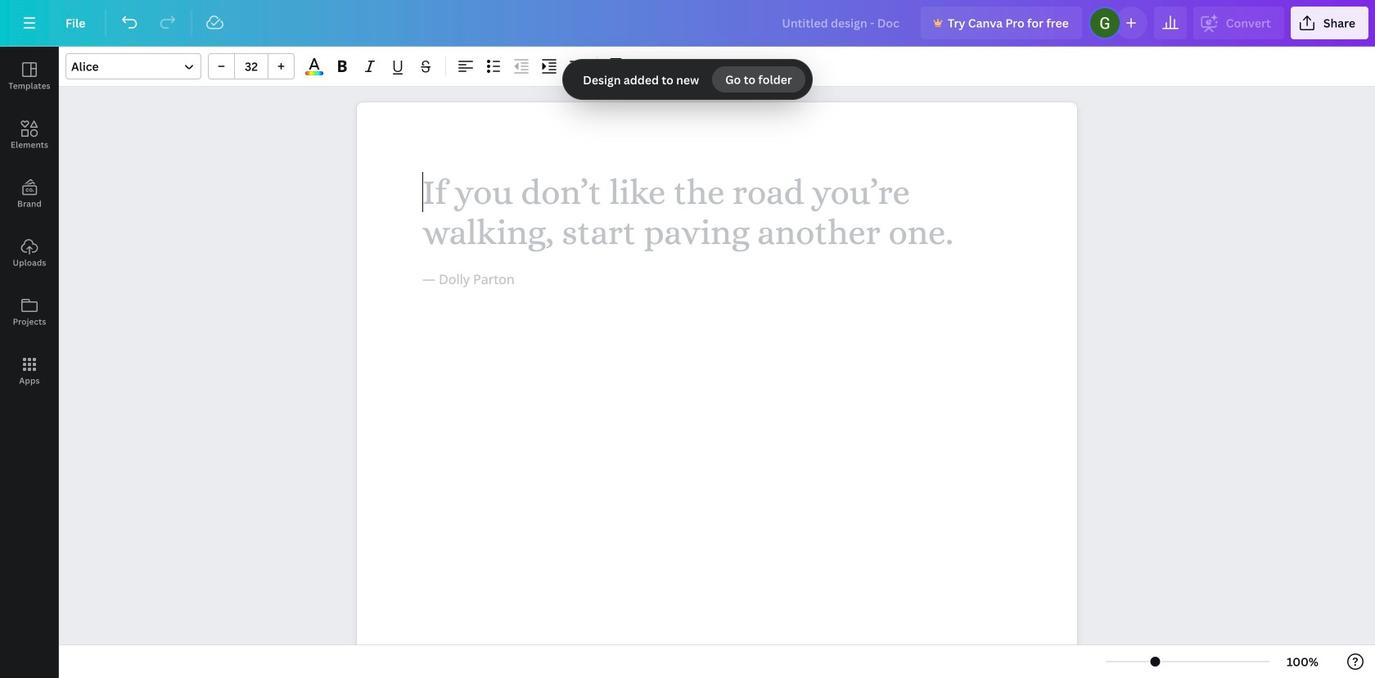 Task type: vqa. For each thing, say whether or not it's contained in the screenshot.
A)
no



Task type: locate. For each thing, give the bounding box(es) containing it.
Zoom button
[[1277, 649, 1330, 675]]

side panel tab list
[[0, 47, 59, 400]]

status
[[564, 60, 812, 99]]

– – number field
[[240, 59, 263, 74]]

Design title text field
[[769, 7, 915, 39]]

None text field
[[357, 102, 1078, 678]]

main menu bar
[[0, 0, 1376, 47]]

group
[[208, 53, 295, 79]]



